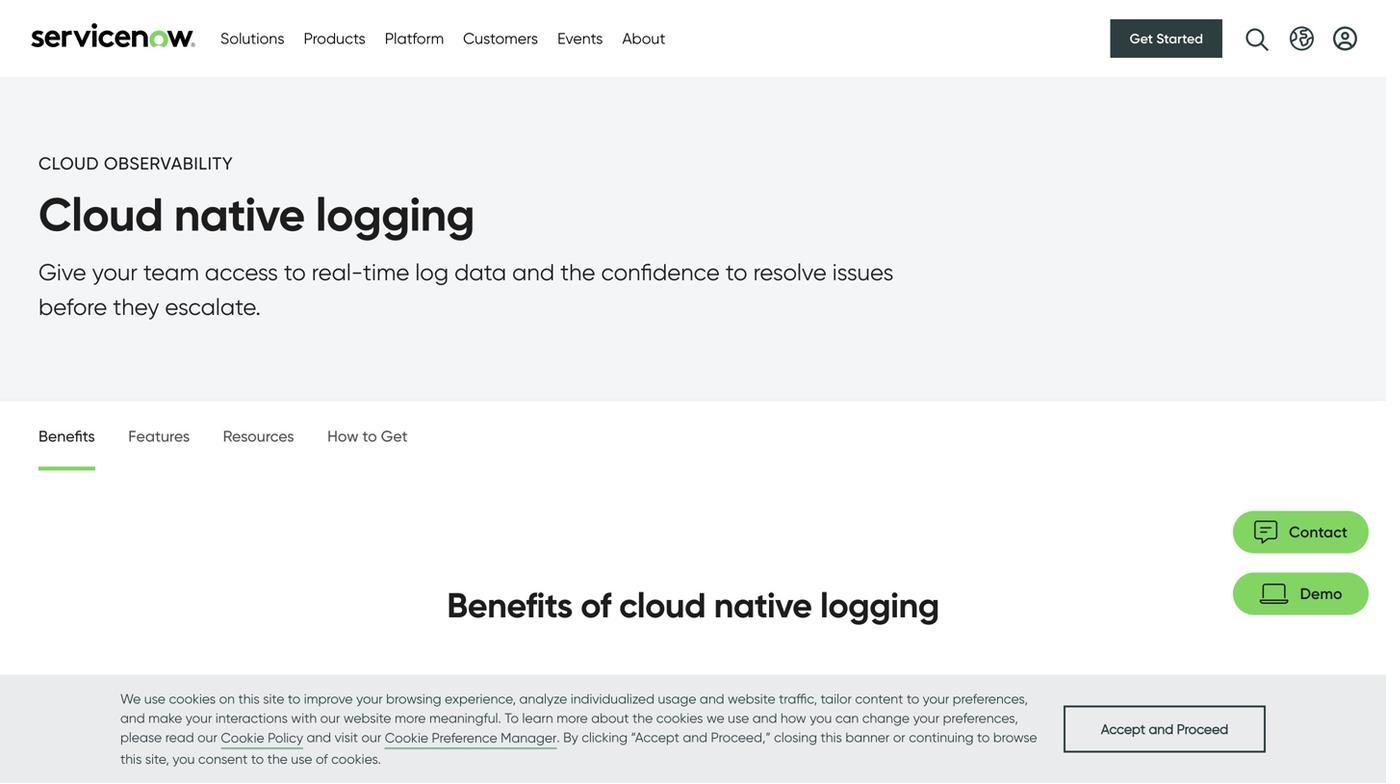 Task type: locate. For each thing, give the bounding box(es) containing it.
tailor
[[821, 691, 852, 707]]

cookie down the interactions
[[221, 730, 265, 746]]

we
[[707, 710, 725, 726]]

our up consent
[[198, 729, 218, 745]]

our inside cookie policy and visit our cookie preference manager
[[362, 729, 382, 745]]

traffic,
[[779, 691, 818, 707]]

1 horizontal spatial the
[[633, 710, 653, 726]]

0 vertical spatial use
[[144, 691, 166, 707]]

website up proceed,"
[[728, 691, 776, 707]]

clicking
[[582, 729, 628, 745]]

you inside . by clicking "accept and proceed," closing this banner or continuing to browse this site, you consent to the use of cookies.
[[173, 751, 195, 767]]

our
[[320, 710, 340, 726], [198, 729, 218, 745], [362, 729, 382, 745]]

0 vertical spatial preferences,
[[953, 691, 1029, 707]]

website up visit
[[344, 710, 391, 726]]

cookies down usage at bottom
[[657, 710, 704, 726]]

meaningful.
[[430, 710, 502, 726]]

with
[[291, 710, 317, 726]]

0 horizontal spatial cookie
[[221, 730, 265, 746]]

the
[[633, 710, 653, 726], [267, 751, 288, 767]]

site,
[[145, 751, 169, 767]]

you inside we use cookies on this site to improve your browsing experience, analyze individualized usage and website traffic, tailor content to your preferences, and make your interactions with our website more meaningful. to learn more about the cookies we use and how you can change your preferences, please read our
[[810, 710, 833, 726]]

closing
[[775, 729, 818, 745]]

make
[[148, 710, 182, 726]]

we use cookies on this site to improve your browsing experience, analyze individualized usage and website traffic, tailor content to your preferences, and make your interactions with our website more meaningful. to learn more about the cookies we use and how you can change your preferences, please read our
[[120, 691, 1029, 745]]

2 vertical spatial this
[[120, 751, 142, 767]]

1 vertical spatial the
[[267, 751, 288, 767]]

0 vertical spatial the
[[633, 710, 653, 726]]

2 cookie from the left
[[385, 730, 429, 746]]

solutions button
[[221, 27, 285, 50]]

more down browsing
[[395, 710, 426, 726]]

1 horizontal spatial more
[[557, 710, 588, 726]]

1 vertical spatial preferences,
[[944, 710, 1019, 726]]

cookies up make
[[169, 691, 216, 707]]

you
[[810, 710, 833, 726], [173, 751, 195, 767]]

. by clicking "accept and proceed," closing this banner or continuing to browse this site, you consent to the use of cookies.
[[120, 729, 1038, 767]]

cookie policy and visit our cookie preference manager
[[221, 729, 557, 746]]

to right site
[[288, 691, 301, 707]]

how
[[781, 710, 807, 726]]

2 horizontal spatial our
[[362, 729, 382, 745]]

0 horizontal spatial the
[[267, 751, 288, 767]]

we
[[120, 691, 141, 707]]

about button
[[623, 27, 666, 50]]

use left of
[[291, 751, 313, 767]]

cookie
[[221, 730, 265, 746], [385, 730, 429, 746]]

1 vertical spatial this
[[821, 729, 843, 745]]

and inside . by clicking "accept and proceed," closing this banner or continuing to browse this site, you consent to the use of cookies.
[[683, 729, 708, 745]]

more up by
[[557, 710, 588, 726]]

content
[[856, 691, 904, 707]]

and inside cookie policy and visit our cookie preference manager
[[307, 729, 331, 745]]

servicenow image
[[29, 23, 197, 48]]

1 horizontal spatial cookie
[[385, 730, 429, 746]]

the down policy
[[267, 751, 288, 767]]

accept and proceed button
[[1064, 705, 1267, 752]]

the up "accept
[[633, 710, 653, 726]]

analyze
[[520, 691, 568, 707]]

2 horizontal spatial this
[[821, 729, 843, 745]]

our right visit
[[362, 729, 382, 745]]

0 horizontal spatial website
[[344, 710, 391, 726]]

more
[[395, 710, 426, 726], [557, 710, 588, 726]]

read
[[165, 729, 194, 745]]

0 horizontal spatial more
[[395, 710, 426, 726]]

interactions
[[216, 710, 288, 726]]

events
[[558, 29, 603, 48]]

site
[[263, 691, 285, 707]]

you down tailor
[[810, 710, 833, 726]]

this down please
[[120, 751, 142, 767]]

1 horizontal spatial use
[[291, 751, 313, 767]]

1 horizontal spatial you
[[810, 710, 833, 726]]

preferences,
[[953, 691, 1029, 707], [944, 710, 1019, 726]]

2 more from the left
[[557, 710, 588, 726]]

your
[[356, 691, 383, 707], [923, 691, 950, 707], [186, 710, 212, 726], [914, 710, 940, 726]]

by
[[564, 729, 579, 745]]

cookies.
[[331, 751, 381, 767]]

use inside . by clicking "accept and proceed," closing this banner or continuing to browse this site, you consent to the use of cookies.
[[291, 751, 313, 767]]

1 vertical spatial you
[[173, 751, 195, 767]]

.
[[557, 729, 560, 745]]

website
[[728, 691, 776, 707], [344, 710, 391, 726]]

this
[[238, 691, 260, 707], [821, 729, 843, 745], [120, 751, 142, 767]]

use up proceed,"
[[728, 710, 750, 726]]

2 horizontal spatial use
[[728, 710, 750, 726]]

this up the interactions
[[238, 691, 260, 707]]

our down improve
[[320, 710, 340, 726]]

about
[[623, 29, 666, 48]]

and
[[700, 691, 725, 707], [120, 710, 145, 726], [753, 710, 778, 726], [1150, 721, 1174, 737], [307, 729, 331, 745], [683, 729, 708, 745]]

get started
[[1130, 30, 1204, 47]]

usage
[[658, 691, 697, 707]]

0 horizontal spatial you
[[173, 751, 195, 767]]

0 horizontal spatial cookies
[[169, 691, 216, 707]]

1 horizontal spatial cookies
[[657, 710, 704, 726]]

to
[[288, 691, 301, 707], [907, 691, 920, 707], [978, 729, 990, 745], [251, 751, 264, 767]]

cookies
[[169, 691, 216, 707], [657, 710, 704, 726]]

0 vertical spatial website
[[728, 691, 776, 707]]

0 vertical spatial you
[[810, 710, 833, 726]]

continuing
[[909, 729, 974, 745]]

this down 'can'
[[821, 729, 843, 745]]

0 vertical spatial this
[[238, 691, 260, 707]]

get started link
[[1111, 19, 1223, 58]]

individualized
[[571, 691, 655, 707]]

you down read
[[173, 751, 195, 767]]

customers button
[[463, 27, 538, 50]]

cookie down browsing
[[385, 730, 429, 746]]

use
[[144, 691, 166, 707], [728, 710, 750, 726], [291, 751, 313, 767]]

1 horizontal spatial website
[[728, 691, 776, 707]]

1 more from the left
[[395, 710, 426, 726]]

1 vertical spatial use
[[728, 710, 750, 726]]

accept and proceed
[[1102, 721, 1229, 737]]

on
[[219, 691, 235, 707]]

2 vertical spatial use
[[291, 751, 313, 767]]

use up make
[[144, 691, 166, 707]]

banner
[[846, 729, 890, 745]]

1 horizontal spatial this
[[238, 691, 260, 707]]



Task type: vqa. For each thing, say whether or not it's contained in the screenshot.
Watch Video
no



Task type: describe. For each thing, give the bounding box(es) containing it.
of
[[316, 751, 328, 767]]

products button
[[304, 27, 366, 50]]

the inside we use cookies on this site to improve your browsing experience, analyze individualized usage and website traffic, tailor content to your preferences, and make your interactions with our website more meaningful. to learn more about the cookies we use and how you can change your preferences, please read our
[[633, 710, 653, 726]]

manager
[[501, 730, 557, 746]]

"accept
[[631, 729, 680, 745]]

0 horizontal spatial this
[[120, 751, 142, 767]]

learn
[[523, 710, 554, 726]]

products
[[304, 29, 366, 48]]

proceed
[[1178, 721, 1229, 737]]

cookie policy link
[[221, 728, 303, 749]]

events button
[[558, 27, 603, 50]]

started
[[1157, 30, 1204, 47]]

the inside . by clicking "accept and proceed," closing this banner or continuing to browse this site, you consent to the use of cookies.
[[267, 751, 288, 767]]

customers
[[463, 29, 538, 48]]

solutions
[[221, 29, 285, 48]]

please
[[120, 729, 162, 745]]

improve
[[304, 691, 353, 707]]

change
[[863, 710, 910, 726]]

experience,
[[445, 691, 516, 707]]

can
[[836, 710, 859, 726]]

go to servicenow account image
[[1334, 26, 1358, 51]]

to left browse
[[978, 729, 990, 745]]

and inside button
[[1150, 721, 1174, 737]]

about
[[592, 710, 629, 726]]

platform button
[[385, 27, 444, 50]]

to
[[505, 710, 519, 726]]

proceed,"
[[711, 729, 771, 745]]

or
[[894, 729, 906, 745]]

visit
[[335, 729, 358, 745]]

to down the cookie policy link
[[251, 751, 264, 767]]

preference
[[432, 730, 498, 746]]

0 horizontal spatial use
[[144, 691, 166, 707]]

to up the change
[[907, 691, 920, 707]]

cookie preference manager link
[[385, 728, 557, 749]]

this inside we use cookies on this site to improve your browsing experience, analyze individualized usage and website traffic, tailor content to your preferences, and make your interactions with our website more meaningful. to learn more about the cookies we use and how you can change your preferences, please read our
[[238, 691, 260, 707]]

1 vertical spatial cookies
[[657, 710, 704, 726]]

1 horizontal spatial our
[[320, 710, 340, 726]]

1 cookie from the left
[[221, 730, 265, 746]]

consent
[[198, 751, 248, 767]]

accept
[[1102, 721, 1146, 737]]

get
[[1130, 30, 1154, 47]]

browsing
[[386, 691, 442, 707]]

0 horizontal spatial our
[[198, 729, 218, 745]]

platform
[[385, 29, 444, 48]]

browse
[[994, 729, 1038, 745]]

0 vertical spatial cookies
[[169, 691, 216, 707]]

1 vertical spatial website
[[344, 710, 391, 726]]

policy
[[268, 730, 303, 746]]



